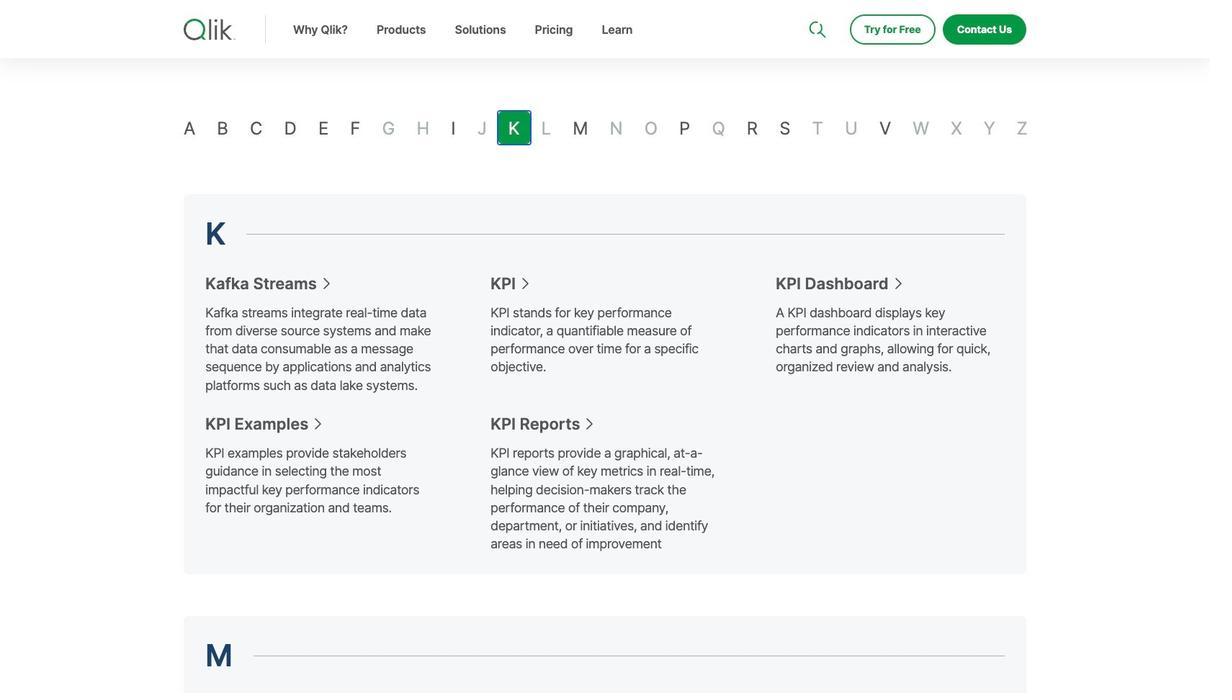 Task type: describe. For each thing, give the bounding box(es) containing it.
login image
[[981, 0, 992, 12]]

support image
[[811, 0, 822, 12]]



Task type: locate. For each thing, give the bounding box(es) containing it.
qlik image
[[184, 19, 236, 40]]



